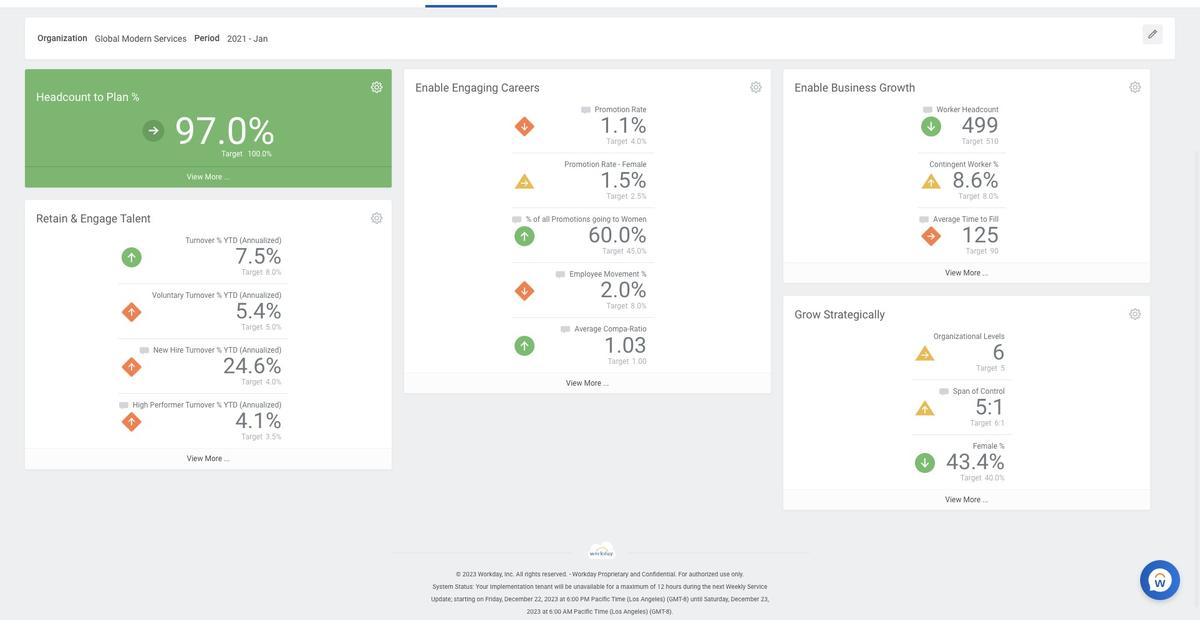 Task type: locate. For each thing, give the bounding box(es) containing it.
3 (annualized) from the top
[[240, 346, 282, 355]]

1 horizontal spatial time
[[611, 596, 625, 603]]

view more ... link down the 97.0% target 100.0%
[[25, 167, 392, 187]]

0 vertical spatial -
[[249, 34, 251, 44]]

0 vertical spatial rate
[[632, 105, 647, 114]]

... inside the enable business growth element
[[982, 269, 988, 278]]

view more ... link for 1.5%
[[404, 373, 771, 393]]

view more ... link down 1.03 target 1.00
[[404, 373, 771, 393]]

target for 4.1%
[[241, 433, 263, 442]]

0 horizontal spatial enable
[[415, 81, 449, 94]]

target for 7.5%
[[241, 268, 263, 277]]

1 horizontal spatial average
[[933, 215, 960, 224]]

average inside enable engaging careers element
[[575, 325, 602, 334]]

1 vertical spatial worker
[[968, 160, 991, 169]]

tab list
[[12, 0, 1188, 7]]

2023 right 22, on the bottom left
[[544, 596, 558, 603]]

levels
[[984, 332, 1005, 341]]

edit image
[[1147, 28, 1159, 41]]

more down average compa-ratio on the bottom of the page
[[584, 379, 601, 388]]

of right span
[[972, 387, 979, 396]]

target inside 8.6% target 8.0%
[[959, 192, 980, 201]]

more down 43.4% target 40.0%
[[963, 496, 981, 505]]

target for 5.4%
[[241, 323, 263, 332]]

pm
[[580, 596, 590, 603]]

view inside retain & engage talent element
[[187, 455, 203, 464]]

40.0%
[[985, 474, 1005, 483]]

of left all
[[533, 215, 540, 224]]

1 vertical spatial -
[[618, 160, 620, 169]]

- up be
[[569, 571, 571, 578]]

45.0%
[[627, 247, 647, 256]]

1 vertical spatial 2023
[[544, 596, 558, 603]]

0 vertical spatial headcount
[[36, 90, 91, 103]]

angeles) down 12
[[641, 596, 665, 603]]

angeles)
[[641, 596, 665, 603], [624, 609, 648, 616]]

a
[[616, 584, 619, 591]]

worker up down good icon
[[937, 105, 960, 114]]

organizational levels
[[934, 332, 1005, 341]]

6:00 left pm
[[567, 596, 579, 603]]

turnover % ytd (annualized)
[[185, 236, 282, 245]]

8.0% for 7.5%
[[266, 268, 282, 277]]

rate for promotion rate
[[632, 105, 647, 114]]

% left 7.5%
[[216, 236, 222, 245]]

0 vertical spatial at
[[560, 596, 565, 603]]

1 horizontal spatial worker
[[968, 160, 991, 169]]

1 vertical spatial up warning image
[[915, 401, 935, 416]]

more inside enable engaging careers element
[[584, 379, 601, 388]]

1 (annualized) from the top
[[240, 236, 282, 245]]

view more ... down 43.4% target 40.0%
[[945, 496, 988, 505]]

more inside retain & engage talent element
[[205, 455, 222, 464]]

0 vertical spatial up good image
[[515, 227, 535, 246]]

time down for
[[594, 609, 608, 616]]

target up employee movement %
[[602, 247, 624, 256]]

of
[[533, 215, 540, 224], [972, 387, 979, 396], [650, 584, 656, 591]]

female
[[622, 160, 647, 169], [973, 442, 998, 451]]

am
[[563, 609, 572, 616]]

2 vertical spatial of
[[650, 584, 656, 591]]

engaging
[[452, 81, 498, 94]]

be
[[565, 584, 572, 591]]

configure grow strategically image
[[1128, 307, 1142, 321]]

7.5% target 8.0%
[[235, 244, 282, 277]]

to inside enable engaging careers element
[[613, 215, 619, 224]]

2023 right ©
[[462, 571, 477, 578]]

...
[[224, 173, 230, 182], [982, 269, 988, 278], [603, 379, 609, 388], [224, 455, 230, 464], [982, 496, 988, 505]]

to left fill
[[981, 215, 987, 224]]

% down 6:1
[[999, 442, 1005, 451]]

4.0% up 4.1%
[[266, 378, 282, 387]]

target for 1.03
[[608, 357, 629, 366]]

up good image for 1.03
[[515, 337, 535, 356]]

female up '2.5%'
[[622, 160, 647, 169]]

target inside 1.5% target 2.5%
[[607, 192, 628, 201]]

view more ... inside the enable business growth element
[[945, 269, 988, 278]]

up warning image down contingent
[[921, 174, 941, 189]]

(los down maximum
[[627, 596, 639, 603]]

0 horizontal spatial (los
[[610, 609, 622, 616]]

6:1
[[995, 419, 1005, 428]]

span
[[953, 387, 970, 396]]

510
[[986, 137, 999, 146]]

2023
[[462, 571, 477, 578], [544, 596, 558, 603], [527, 609, 541, 616]]

enable left engaging
[[415, 81, 449, 94]]

1 vertical spatial time
[[611, 596, 625, 603]]

1 vertical spatial promotion
[[565, 160, 600, 169]]

1 vertical spatial up good image
[[121, 248, 141, 267]]

more down 125 target 90
[[963, 269, 981, 278]]

2021 - jan
[[227, 34, 268, 44]]

% down 510
[[993, 160, 999, 169]]

Global Modern Services text field
[[95, 26, 187, 48]]

enable inside enable engaging careers element
[[415, 81, 449, 94]]

control
[[981, 387, 1005, 396]]

target up compa-
[[607, 302, 628, 311]]

target down turnover % ytd (annualized)
[[241, 268, 263, 277]]

target inside 43.4% target 40.0%
[[960, 474, 982, 483]]

1 horizontal spatial rate
[[632, 105, 647, 114]]

0 vertical spatial time
[[962, 215, 979, 224]]

0 vertical spatial of
[[533, 215, 540, 224]]

of inside "grow strategically" element
[[972, 387, 979, 396]]

to
[[94, 90, 104, 103], [613, 215, 619, 224], [981, 215, 987, 224]]

view more ... down 125 target 90
[[945, 269, 988, 278]]

2 enable from the left
[[795, 81, 828, 94]]

footer
[[0, 542, 1200, 619]]

view more ... link down 90 on the top
[[783, 263, 1150, 283]]

0 vertical spatial worker
[[937, 105, 960, 114]]

turnover right voluntary
[[185, 291, 215, 300]]

target up 'average time to fill'
[[959, 192, 980, 201]]

at down 22, on the bottom left
[[542, 609, 548, 616]]

target up 4.1%
[[241, 378, 263, 387]]

worker down 510
[[968, 160, 991, 169]]

4 (annualized) from the top
[[240, 401, 282, 410]]

1 horizontal spatial 2023
[[527, 609, 541, 616]]

2 horizontal spatial time
[[962, 215, 979, 224]]

target inside "24.6% target 4.0%"
[[241, 378, 263, 387]]

2 vertical spatial 8.0%
[[631, 302, 647, 311]]

0 horizontal spatial 4.0%
[[266, 378, 282, 387]]

average time to fill
[[933, 215, 999, 224]]

december down weekly
[[731, 596, 759, 603]]

up warning image up down good image
[[915, 401, 935, 416]]

(los down "a"
[[610, 609, 622, 616]]

0 horizontal spatial at
[[542, 609, 548, 616]]

... down 125 target 90
[[982, 269, 988, 278]]

8.0% inside 7.5% target 8.0%
[[266, 268, 282, 277]]

4.1%
[[235, 409, 282, 434]]

view more ... for 1.5%
[[566, 379, 609, 388]]

promotion up promotion rate - female
[[595, 105, 630, 114]]

average inside the enable business growth element
[[933, 215, 960, 224]]

5
[[1001, 364, 1005, 373]]

2 horizontal spatial 8.0%
[[983, 192, 999, 201]]

target inside the 97.0% target 100.0%
[[221, 150, 243, 159]]

8.0% inside 8.6% target 8.0%
[[983, 192, 999, 201]]

(gmt- down 12
[[650, 609, 666, 616]]

average for 125
[[933, 215, 960, 224]]

0 horizontal spatial female
[[622, 160, 647, 169]]

all
[[516, 571, 523, 578]]

ytd
[[224, 236, 238, 245], [224, 291, 238, 300], [224, 346, 238, 355], [224, 401, 238, 410]]

average compa-ratio
[[575, 325, 647, 334]]

turnover up voluntary turnover % ytd (annualized)
[[185, 236, 215, 245]]

new hire turnover % ytd (annualized)
[[153, 346, 282, 355]]

retain
[[36, 212, 68, 225]]

2 vertical spatial up good image
[[515, 337, 535, 356]]

promotion rate
[[595, 105, 647, 114]]

down good image
[[921, 117, 941, 136]]

headcount up 510
[[962, 105, 999, 114]]

2 december from the left
[[731, 596, 759, 603]]

2 horizontal spatial of
[[972, 387, 979, 396]]

1 horizontal spatial (gmt-
[[667, 596, 683, 603]]

more down high performer turnover % ytd (annualized)
[[205, 455, 222, 464]]

3 up bad image from the top
[[121, 413, 141, 432]]

promotion for promotion rate - female
[[565, 160, 600, 169]]

promotions
[[552, 215, 590, 224]]

enable left business
[[795, 81, 828, 94]]

global
[[95, 34, 120, 44]]

target left the 3.5%
[[241, 433, 263, 442]]

0 horizontal spatial -
[[249, 34, 251, 44]]

target up promotion rate - female
[[607, 137, 628, 146]]

target inside 4.1% target 3.5%
[[241, 433, 263, 442]]

1 down bad image from the top
[[515, 117, 535, 136]]

0 vertical spatial 8.0%
[[983, 192, 999, 201]]

more for 5.4%
[[205, 455, 222, 464]]

2 vertical spatial 2023
[[527, 609, 541, 616]]

0 horizontal spatial of
[[533, 215, 540, 224]]

december down implementation
[[505, 596, 533, 603]]

... down the 40.0%
[[982, 496, 988, 505]]

at down will
[[560, 596, 565, 603]]

6:00 left am
[[549, 609, 561, 616]]

- down 1.1% target 4.0%
[[618, 160, 620, 169]]

2 vertical spatial -
[[569, 571, 571, 578]]

promotion for promotion rate
[[595, 105, 630, 114]]

target left 90 on the top
[[966, 247, 987, 256]]

1.00
[[632, 357, 647, 366]]

target left 6:1
[[970, 419, 992, 428]]

2 horizontal spatial -
[[618, 160, 620, 169]]

down bad image for 1.1%
[[515, 117, 535, 136]]

1 horizontal spatial 8.0%
[[631, 302, 647, 311]]

time
[[962, 215, 979, 224], [611, 596, 625, 603], [594, 609, 608, 616]]

0 vertical spatial up bad image
[[121, 303, 141, 322]]

0 vertical spatial average
[[933, 215, 960, 224]]

time left fill
[[962, 215, 979, 224]]

... inside enable engaging careers element
[[603, 379, 609, 388]]

confidential.
[[642, 571, 677, 578]]

1 horizontal spatial 6:00
[[567, 596, 579, 603]]

average left compa-
[[575, 325, 602, 334]]

5.4% target 5.0%
[[235, 299, 282, 332]]

% left 4.1%
[[216, 401, 222, 410]]

view inside the enable business growth element
[[945, 269, 962, 278]]

view inside enable engaging careers element
[[566, 379, 582, 388]]

1 vertical spatial up bad image
[[121, 358, 141, 377]]

view more ... link down high performer turnover % ytd (annualized)
[[25, 449, 392, 469]]

2 turnover from the top
[[185, 291, 215, 300]]

up warning image
[[921, 174, 941, 189], [915, 401, 935, 416]]

1 vertical spatial female
[[973, 442, 998, 451]]

0 horizontal spatial time
[[594, 609, 608, 616]]

1 vertical spatial headcount
[[962, 105, 999, 114]]

target inside 1.1% target 4.0%
[[607, 137, 628, 146]]

turnover right hire
[[185, 346, 215, 355]]

4.0% inside "24.6% target 4.0%"
[[266, 378, 282, 387]]

1 horizontal spatial to
[[613, 215, 619, 224]]

target inside 6 target 5
[[976, 364, 998, 373]]

view more ... link for 5.4%
[[25, 449, 392, 469]]

0 horizontal spatial headcount
[[36, 90, 91, 103]]

more
[[205, 173, 222, 182], [963, 269, 981, 278], [584, 379, 601, 388], [205, 455, 222, 464], [963, 496, 981, 505]]

4 turnover from the top
[[185, 401, 215, 410]]

1 vertical spatial 8.0%
[[266, 268, 282, 277]]

authorized
[[689, 571, 718, 578]]

- left jan
[[249, 34, 251, 44]]

view more ...
[[187, 173, 230, 182], [945, 269, 988, 278], [566, 379, 609, 388], [187, 455, 230, 464], [945, 496, 988, 505]]

0 vertical spatial (gmt-
[[667, 596, 683, 603]]

voluntary turnover % ytd (annualized)
[[152, 291, 282, 300]]

0 vertical spatial 2023
[[462, 571, 477, 578]]

configure enable engaging careers image
[[749, 80, 763, 94]]

2 up bad image from the top
[[121, 358, 141, 377]]

time down "a"
[[611, 596, 625, 603]]

1 enable from the left
[[415, 81, 449, 94]]

average
[[933, 215, 960, 224], [575, 325, 602, 334]]

&
[[71, 212, 77, 225]]

target for 6
[[976, 364, 998, 373]]

499 target 510
[[962, 113, 999, 146]]

4.0% inside 1.1% target 4.0%
[[631, 137, 647, 146]]

time inside the enable business growth element
[[962, 215, 979, 224]]

view more ... down the 97.0% target 100.0%
[[187, 173, 230, 182]]

target inside 5.4% target 5.0%
[[241, 323, 263, 332]]

1 horizontal spatial (los
[[627, 596, 639, 603]]

8.0% up ratio
[[631, 302, 647, 311]]

ytd down "24.6% target 4.0%"
[[224, 401, 238, 410]]

organization
[[37, 33, 87, 43]]

1.03
[[604, 333, 647, 358]]

view
[[187, 173, 203, 182], [945, 269, 962, 278], [566, 379, 582, 388], [187, 455, 203, 464], [945, 496, 962, 505]]

of inside enable engaging careers element
[[533, 215, 540, 224]]

promotion
[[595, 105, 630, 114], [565, 160, 600, 169]]

1 vertical spatial of
[[972, 387, 979, 396]]

(gmt-
[[667, 596, 683, 603], [650, 609, 666, 616]]

target inside 5:1 target 6:1
[[970, 419, 992, 428]]

0 vertical spatial 4.0%
[[631, 137, 647, 146]]

0 vertical spatial female
[[622, 160, 647, 169]]

only.
[[731, 571, 744, 578]]

friday,
[[485, 596, 503, 603]]

97.0% target 100.0%
[[175, 109, 275, 159]]

2021
[[227, 34, 247, 44]]

target inside 125 target 90
[[966, 247, 987, 256]]

female inside enable engaging careers element
[[622, 160, 647, 169]]

... down high performer turnover % ytd (annualized)
[[224, 455, 230, 464]]

ytd down 5.4% target 5.0%
[[224, 346, 238, 355]]

target for 2.0%
[[607, 302, 628, 311]]

tenant
[[535, 584, 553, 591]]

... for 8.6%
[[982, 269, 988, 278]]

... down 1.03 target 1.00
[[603, 379, 609, 388]]

% left 5.4%
[[216, 291, 222, 300]]

inc.
[[505, 571, 515, 578]]

0 horizontal spatial average
[[575, 325, 602, 334]]

plan
[[106, 90, 129, 103]]

up good image
[[515, 227, 535, 246], [121, 248, 141, 267], [515, 337, 535, 356]]

1 vertical spatial 4.0%
[[266, 378, 282, 387]]

1 vertical spatial down bad image
[[515, 282, 535, 301]]

0 horizontal spatial (gmt-
[[650, 609, 666, 616]]

up bad image
[[121, 303, 141, 322], [121, 358, 141, 377], [121, 413, 141, 432]]

1.1% target 4.0%
[[600, 113, 647, 146]]

0 horizontal spatial 6:00
[[549, 609, 561, 616]]

average up neutral bad icon
[[933, 215, 960, 224]]

up warning image inside "grow strategically" element
[[915, 401, 935, 416]]

0 vertical spatial angeles)
[[641, 596, 665, 603]]

1 horizontal spatial 4.0%
[[631, 137, 647, 146]]

8.0% up 5.4%
[[266, 268, 282, 277]]

view inside "grow strategically" element
[[945, 496, 962, 505]]

1 vertical spatial 6:00
[[549, 609, 561, 616]]

more for 1.5%
[[584, 379, 601, 388]]

0 vertical spatial down bad image
[[515, 117, 535, 136]]

promotion left 1.5%
[[565, 160, 600, 169]]

target inside "2.0% target 8.0%"
[[607, 302, 628, 311]]

(gmt- down hours
[[667, 596, 683, 603]]

going
[[592, 215, 611, 224]]

up bad image for 24.6%
[[121, 358, 141, 377]]

of for 5:1
[[972, 387, 979, 396]]

view for 8.6%
[[945, 269, 962, 278]]

0 horizontal spatial december
[[505, 596, 533, 603]]

angeles) down maximum
[[624, 609, 648, 616]]

0 horizontal spatial rate
[[601, 160, 616, 169]]

headcount left "plan"
[[36, 90, 91, 103]]

neutral warning image
[[515, 174, 535, 189]]

1 horizontal spatial of
[[650, 584, 656, 591]]

% inside "grow strategically" element
[[999, 442, 1005, 451]]

view more ... inside enable engaging careers element
[[566, 379, 609, 388]]

% left all
[[526, 215, 532, 224]]

view more ... inside retain & engage talent element
[[187, 455, 230, 464]]

up good image inside retain & engage talent element
[[121, 248, 141, 267]]

compa-
[[603, 325, 630, 334]]

neutral good image
[[142, 119, 165, 143]]

target left 5.0%
[[241, 323, 263, 332]]

8.0%
[[983, 192, 999, 201], [266, 268, 282, 277], [631, 302, 647, 311]]

span of control
[[953, 387, 1005, 396]]

pacific right pm
[[591, 596, 610, 603]]

4.0% down promotion rate
[[631, 137, 647, 146]]

modern
[[122, 34, 152, 44]]

4.0%
[[631, 137, 647, 146], [266, 378, 282, 387]]

0 horizontal spatial 2023
[[462, 571, 477, 578]]

... inside "grow strategically" element
[[982, 496, 988, 505]]

headcount
[[36, 90, 91, 103], [962, 105, 999, 114]]

% right movement
[[641, 270, 647, 279]]

target left '2.5%'
[[607, 192, 628, 201]]

of for 60.0%
[[533, 215, 540, 224]]

0 vertical spatial 6:00
[[567, 596, 579, 603]]

enable inside the enable business growth element
[[795, 81, 828, 94]]

8.0% up fill
[[983, 192, 999, 201]]

to left "plan"
[[94, 90, 104, 103]]

target left the 40.0%
[[960, 474, 982, 483]]

0 horizontal spatial 8.0%
[[266, 268, 282, 277]]

neutral warning image
[[915, 346, 935, 361]]

ytd down 7.5% target 8.0%
[[224, 291, 238, 300]]

1 vertical spatial at
[[542, 609, 548, 616]]

pacific down pm
[[574, 609, 593, 616]]

(annualized)
[[240, 236, 282, 245], [240, 291, 282, 300], [240, 346, 282, 355], [240, 401, 282, 410]]

1 vertical spatial pacific
[[574, 609, 593, 616]]

1 horizontal spatial at
[[560, 596, 565, 603]]

1 vertical spatial rate
[[601, 160, 616, 169]]

until
[[691, 596, 703, 603]]

2 vertical spatial up bad image
[[121, 413, 141, 432]]

2 down bad image from the top
[[515, 282, 535, 301]]

female inside "grow strategically" element
[[973, 442, 998, 451]]

view more ... down 1.03 target 1.00
[[566, 379, 609, 388]]

0 vertical spatial promotion
[[595, 105, 630, 114]]

ytd up voluntary turnover % ytd (annualized)
[[224, 236, 238, 245]]

target left 1.00 on the right bottom
[[608, 357, 629, 366]]

1 horizontal spatial headcount
[[962, 105, 999, 114]]

female down 6:1
[[973, 442, 998, 451]]

1 horizontal spatial december
[[731, 596, 759, 603]]

4.0% for 1.1%
[[631, 137, 647, 146]]

target
[[607, 137, 628, 146], [962, 137, 983, 146], [221, 150, 243, 159], [607, 192, 628, 201], [959, 192, 980, 201], [602, 247, 624, 256], [966, 247, 987, 256], [241, 268, 263, 277], [607, 302, 628, 311], [241, 323, 263, 332], [608, 357, 629, 366], [976, 364, 998, 373], [241, 378, 263, 387], [970, 419, 992, 428], [241, 433, 263, 442], [960, 474, 982, 483]]

1 horizontal spatial -
[[569, 571, 571, 578]]

down bad image
[[515, 117, 535, 136], [515, 282, 535, 301]]

... inside retain & engage talent element
[[224, 455, 230, 464]]

2 horizontal spatial to
[[981, 215, 987, 224]]

target left 5
[[976, 364, 998, 373]]

turnover right performer
[[185, 401, 215, 410]]

1 vertical spatial (los
[[610, 609, 622, 616]]

target inside 1.03 target 1.00
[[608, 357, 629, 366]]

target inside the 499 target 510
[[962, 137, 983, 146]]

target inside 60.0% target 45.0%
[[602, 247, 624, 256]]

target inside 7.5% target 8.0%
[[241, 268, 263, 277]]

period element
[[227, 26, 268, 48]]

1 vertical spatial average
[[575, 325, 602, 334]]

2 vertical spatial time
[[594, 609, 608, 616]]

1 horizontal spatial enable
[[795, 81, 828, 94]]

target left '100.0%'
[[221, 150, 243, 159]]

2023 down 22, on the bottom left
[[527, 609, 541, 616]]

% right "plan"
[[131, 90, 140, 103]]

target left 510
[[962, 137, 983, 146]]

4.0% for 24.6%
[[266, 378, 282, 387]]

of left 12
[[650, 584, 656, 591]]

1 horizontal spatial female
[[973, 442, 998, 451]]

0 vertical spatial (los
[[627, 596, 639, 603]]

- inside enable engaging careers element
[[618, 160, 620, 169]]

to right going
[[613, 215, 619, 224]]

0 vertical spatial up warning image
[[921, 174, 941, 189]]

more inside the enable business growth element
[[963, 269, 981, 278]]



Task type: describe. For each thing, give the bounding box(es) containing it.
workday,
[[478, 571, 503, 578]]

3 ytd from the top
[[224, 346, 238, 355]]

2 (annualized) from the top
[[240, 291, 282, 300]]

60.0%
[[588, 223, 647, 248]]

service
[[747, 584, 768, 591]]

3 turnover from the top
[[185, 346, 215, 355]]

view more ... link down 43.4% target 40.0%
[[783, 490, 1150, 510]]

more inside "grow strategically" element
[[963, 496, 981, 505]]

the
[[702, 584, 711, 591]]

1.5%
[[600, 168, 647, 193]]

promotion rate - female
[[565, 160, 647, 169]]

view more ... inside "grow strategically" element
[[945, 496, 988, 505]]

down good image
[[915, 454, 935, 474]]

5.0%
[[266, 323, 282, 332]]

23,
[[761, 596, 769, 603]]

1.03 target 1.00
[[604, 333, 647, 366]]

high
[[133, 401, 148, 410]]

down bad image for 2.0%
[[515, 282, 535, 301]]

view for 1.5%
[[566, 379, 582, 388]]

engage
[[80, 212, 118, 225]]

on
[[477, 596, 484, 603]]

strategically
[[824, 308, 885, 321]]

grow strategically element
[[783, 296, 1150, 510]]

43.4%
[[946, 450, 1005, 475]]

women
[[621, 215, 647, 224]]

ratio
[[629, 325, 647, 334]]

0 vertical spatial pacific
[[591, 596, 610, 603]]

4 ytd from the top
[[224, 401, 238, 410]]

enable for 1.1%
[[415, 81, 449, 94]]

8.0% inside "2.0% target 8.0%"
[[631, 302, 647, 311]]

period
[[194, 33, 220, 43]]

7.5%
[[235, 244, 282, 269]]

8)
[[683, 596, 689, 603]]

grow strategically
[[795, 308, 885, 321]]

499
[[962, 113, 999, 138]]

weekly
[[726, 584, 746, 591]]

footer containing © 2023 workday, inc. all rights reserved. - workday proprietary and confidential. for authorized use only. system status: your implementation tenant will be unavailable for a maximum of 12 hours during the next weekly service update; starting on friday, december 22, 2023 at 6:00 pm pacific time (los angeles) (gmt-8) until saturday, december 23, 2023 at 6:00 am pacific time (los angeles) (gmt-8).
[[0, 542, 1200, 619]]

8).
[[666, 609, 673, 616]]

fill
[[989, 215, 999, 224]]

organization element
[[95, 26, 187, 48]]

% left 24.6%
[[216, 346, 222, 355]]

headcount inside the enable business growth element
[[962, 105, 999, 114]]

talent
[[120, 212, 151, 225]]

more for 8.6%
[[963, 269, 981, 278]]

new
[[153, 346, 168, 355]]

your
[[476, 584, 488, 591]]

2 ytd from the top
[[224, 291, 238, 300]]

2021 - Jan text field
[[227, 26, 268, 48]]

©
[[456, 571, 461, 578]]

© 2023 workday, inc. all rights reserved. - workday proprietary and confidential. for authorized use only. system status: your implementation tenant will be unavailable for a maximum of 12 hours during the next weekly service update; starting on friday, december 22, 2023 at 6:00 pm pacific time (los angeles) (gmt-8) until saturday, december 23, 2023 at 6:00 am pacific time (los angeles) (gmt-8).
[[431, 571, 769, 616]]

view for 5.4%
[[187, 455, 203, 464]]

for
[[606, 584, 614, 591]]

target for 43.4%
[[960, 474, 982, 483]]

configure enable business growth image
[[1128, 80, 1142, 94]]

2.0% target 8.0%
[[600, 278, 647, 311]]

24.6%
[[223, 354, 282, 379]]

125 target 90
[[962, 223, 999, 256]]

enable engaging careers element
[[404, 69, 771, 393]]

2.0%
[[600, 278, 647, 303]]

maximum
[[621, 584, 649, 591]]

configure retain & engage talent image
[[370, 211, 384, 225]]

43.4% target 40.0%
[[946, 450, 1005, 483]]

hire
[[170, 346, 184, 355]]

next
[[713, 584, 724, 591]]

jan
[[253, 34, 268, 44]]

2 horizontal spatial 2023
[[544, 596, 558, 603]]

100.0%
[[248, 150, 272, 159]]

target for 60.0%
[[602, 247, 624, 256]]

up bad image for 4.1%
[[121, 413, 141, 432]]

1.1%
[[600, 113, 647, 138]]

0 horizontal spatial worker
[[937, 105, 960, 114]]

- inside © 2023 workday, inc. all rights reserved. - workday proprietary and confidential. for authorized use only. system status: your implementation tenant will be unavailable for a maximum of 12 hours during the next weekly service update; starting on friday, december 22, 2023 at 6:00 pm pacific time (los angeles) (gmt-8) until saturday, december 23, 2023 at 6:00 am pacific time (los angeles) (gmt-8).
[[569, 571, 571, 578]]

1 vertical spatial angeles)
[[624, 609, 648, 616]]

contingent worker %
[[930, 160, 999, 169]]

contingent
[[930, 160, 966, 169]]

proprietary
[[598, 571, 628, 578]]

12
[[657, 584, 664, 591]]

90
[[990, 247, 999, 256]]

headcount to plan %
[[36, 90, 140, 103]]

implementation
[[490, 584, 534, 591]]

0 horizontal spatial to
[[94, 90, 104, 103]]

enable engaging careers
[[415, 81, 540, 94]]

1 up bad image from the top
[[121, 303, 141, 322]]

employee
[[570, 270, 602, 279]]

configure image
[[370, 80, 384, 94]]

1 turnover from the top
[[185, 236, 215, 245]]

8.6%
[[952, 168, 999, 193]]

global modern services
[[95, 34, 187, 44]]

rights
[[525, 571, 541, 578]]

enable business growth element
[[783, 69, 1150, 283]]

... for 1.5%
[[603, 379, 609, 388]]

target for 125
[[966, 247, 987, 256]]

hours
[[666, 584, 682, 591]]

retain & engage talent
[[36, 212, 151, 225]]

target for 499
[[962, 137, 983, 146]]

high performer turnover % ytd (annualized)
[[133, 401, 282, 410]]

% inside the enable business growth element
[[993, 160, 999, 169]]

retain & engage talent element
[[25, 200, 392, 469]]

target for 5:1
[[970, 419, 992, 428]]

target for 8.6%
[[959, 192, 980, 201]]

average for 1.03
[[575, 325, 602, 334]]

target for 97.0%
[[221, 150, 243, 159]]

target for 24.6%
[[241, 378, 263, 387]]

reserved.
[[542, 571, 568, 578]]

125
[[962, 223, 999, 248]]

6
[[993, 340, 1005, 365]]

view more ... link for 8.6%
[[783, 263, 1150, 283]]

target for 1.5%
[[607, 192, 628, 201]]

2.5%
[[631, 192, 647, 201]]

neutral bad image
[[921, 227, 941, 246]]

up good image for 60.0%
[[515, 227, 535, 246]]

movement
[[604, 270, 639, 279]]

1 december from the left
[[505, 596, 533, 603]]

target for 1.1%
[[607, 137, 628, 146]]

- inside text field
[[249, 34, 251, 44]]

4.1% target 3.5%
[[235, 409, 282, 442]]

6 target 5
[[976, 340, 1005, 373]]

more down the 97.0% target 100.0%
[[205, 173, 222, 182]]

5:1
[[975, 395, 1005, 420]]

and
[[630, 571, 640, 578]]

system
[[433, 584, 453, 591]]

view more ... for 5.4%
[[187, 455, 230, 464]]

for
[[678, 571, 687, 578]]

business
[[831, 81, 877, 94]]

voluntary
[[152, 291, 184, 300]]

3.5%
[[266, 433, 282, 442]]

unavailable
[[574, 584, 605, 591]]

... down the 97.0% target 100.0%
[[224, 173, 230, 182]]

view more ... for 8.6%
[[945, 269, 988, 278]]

enable for 499
[[795, 81, 828, 94]]

... for 5.4%
[[224, 455, 230, 464]]

% of all promotions going to women
[[526, 215, 647, 224]]

performer
[[150, 401, 184, 410]]

all
[[542, 215, 550, 224]]

of inside © 2023 workday, inc. all rights reserved. - workday proprietary and confidential. for authorized use only. system status: your implementation tenant will be unavailable for a maximum of 12 hours during the next weekly service update; starting on friday, december 22, 2023 at 6:00 pm pacific time (los angeles) (gmt-8) until saturday, december 23, 2023 at 6:00 am pacific time (los angeles) (gmt-8).
[[650, 584, 656, 591]]

to inside the enable business growth element
[[981, 215, 987, 224]]

rate for promotion rate - female
[[601, 160, 616, 169]]

8.0% for 8.6%
[[983, 192, 999, 201]]

careers
[[501, 81, 540, 94]]

workday
[[572, 571, 596, 578]]

1 ytd from the top
[[224, 236, 238, 245]]

1 vertical spatial (gmt-
[[650, 609, 666, 616]]

growth
[[879, 81, 915, 94]]



Task type: vqa. For each thing, say whether or not it's contained in the screenshot.
4.1% Target 3.5%
yes



